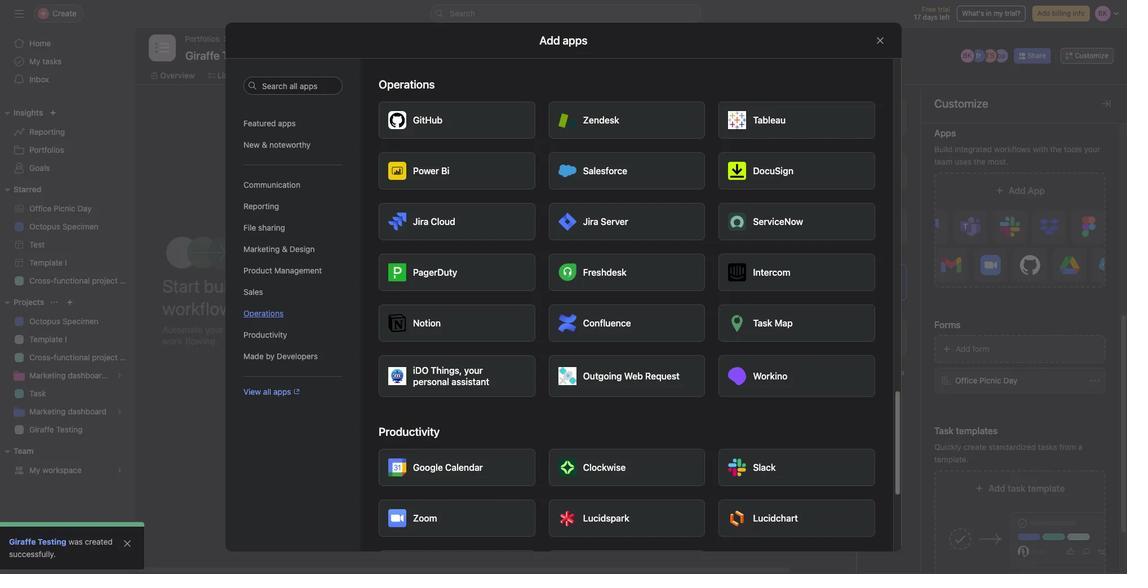 Task type: vqa. For each thing, say whether or not it's contained in the screenshot.
middle Day
yes



Task type: describe. For each thing, give the bounding box(es) containing it.
file sharing button
[[244, 217, 343, 239]]

to inside how are tasks being added to this project?
[[562, 248, 572, 261]]

0 vertical spatial portfolios link
[[185, 33, 220, 45]]

github
[[413, 115, 443, 125]]

days
[[924, 13, 938, 21]]

timeline link
[[289, 69, 330, 82]]

jira server image
[[559, 213, 577, 231]]

personal assistant
[[413, 377, 490, 387]]

picnic for office picnic day link
[[54, 204, 75, 213]]

product management
[[244, 266, 322, 275]]

untitled section button
[[640, 262, 815, 283]]

design
[[290, 244, 315, 254]]

giraffe testing inside the projects element
[[29, 425, 83, 434]]

to inside the when tasks move to this section, what should happen automatically?
[[702, 320, 708, 328]]

docusign image
[[729, 162, 747, 180]]

project inside starred element
[[92, 276, 118, 285]]

template for second template i link from the bottom of the page
[[29, 258, 63, 267]]

app
[[1029, 186, 1046, 196]]

1 vertical spatial giraffe testing
[[9, 537, 66, 546]]

2 template i link from the top
[[7, 330, 129, 349]]

workino image
[[729, 367, 747, 385]]

teams element
[[0, 441, 135, 482]]

servicenow
[[754, 217, 804, 227]]

slack button
[[719, 449, 876, 486]]

section,
[[724, 320, 750, 328]]

jira cloud
[[413, 217, 456, 227]]

overview link
[[151, 69, 195, 82]]

intercom
[[754, 267, 791, 277]]

close this dialog image
[[876, 36, 885, 45]]

automate
[[162, 325, 203, 335]]

template i for second template i link from the bottom of the page
[[29, 258, 67, 267]]

overview
[[160, 70, 195, 80]]

search
[[450, 8, 475, 18]]

two minutes
[[254, 298, 348, 319]]

zendesk
[[584, 115, 620, 125]]

made by developers button
[[244, 346, 343, 367]]

trial
[[939, 5, 951, 14]]

ido things, your personal assistant image
[[389, 367, 407, 385]]

zoom
[[413, 513, 437, 523]]

template for first template i link from the bottom of the page
[[29, 334, 63, 344]]

1 vertical spatial apps
[[274, 387, 291, 396]]

4
[[878, 137, 882, 146]]

dashboards
[[68, 371, 111, 380]]

process
[[257, 325, 290, 335]]

build
[[935, 144, 953, 154]]

workflow link
[[400, 69, 444, 82]]

marketing dashboard
[[29, 407, 107, 416]]

1 horizontal spatial the
[[1051, 144, 1063, 154]]

invite
[[32, 554, 52, 564]]

new
[[244, 140, 260, 149]]

operations inside button
[[244, 308, 284, 318]]

share button
[[1014, 48, 1052, 64]]

in inside "start building your workflow in two minutes automate your team's process and keep work flowing."
[[237, 298, 250, 319]]

automatically?
[[669, 330, 716, 338]]

freshdesk button
[[549, 254, 706, 291]]

test
[[29, 240, 45, 249]]

jira cloud image
[[389, 213, 407, 231]]

new & noteworthy button
[[244, 134, 343, 156]]

cross-functional project plan for 2nd cross-functional project plan link from the top
[[29, 352, 135, 362]]

global element
[[0, 28, 135, 95]]

giraffe inside the projects element
[[29, 425, 54, 434]]

marketing for marketing dashboards
[[29, 371, 66, 380]]

1 vertical spatial the
[[975, 157, 986, 166]]

view
[[244, 387, 261, 396]]

office picnic day for right "office picnic day" "button"
[[956, 376, 1018, 385]]

octopus inside the projects element
[[29, 316, 60, 326]]

trial?
[[1006, 9, 1021, 17]]

zendesk image
[[559, 111, 577, 129]]

1 horizontal spatial office
[[431, 351, 453, 361]]

2 vertical spatial office
[[956, 376, 978, 385]]

move
[[682, 320, 700, 328]]

pagerduty image
[[389, 263, 407, 281]]

customize inside customize dropdown button
[[1076, 51, 1109, 60]]

communication button
[[244, 174, 343, 196]]

list image
[[156, 41, 169, 55]]

marketing & design button
[[244, 239, 343, 260]]

starred
[[14, 184, 41, 194]]

notion
[[413, 318, 441, 328]]

google calendar image
[[389, 459, 407, 477]]

intercom image
[[729, 263, 747, 281]]

0 vertical spatial giraffe testing link
[[7, 421, 129, 439]]

functional inside starred element
[[54, 276, 90, 285]]

Search all apps text field
[[244, 77, 343, 95]]

1 vertical spatial giraffe testing link
[[9, 537, 66, 546]]

task
[[1009, 483, 1026, 493]]

0 horizontal spatial office picnic day button
[[410, 343, 585, 369]]

plan for 2nd cross-functional project plan link from the top
[[120, 352, 135, 362]]

clockwise image
[[559, 459, 577, 477]]

testing inside the projects element
[[56, 425, 83, 434]]

task for task
[[29, 389, 46, 398]]

docusign
[[754, 166, 794, 176]]

web request
[[625, 371, 680, 381]]

keep
[[311, 325, 331, 335]]

portfolios inside insights element
[[29, 145, 64, 155]]

file sharing
[[244, 223, 285, 232]]

and
[[293, 325, 308, 335]]

& for noteworthy
[[262, 140, 268, 149]]

1 horizontal spatial office picnic day button
[[935, 368, 1106, 394]]

tasks inside global element
[[42, 56, 62, 66]]

team button
[[0, 444, 34, 458]]

my workspace
[[29, 465, 82, 475]]

insights element
[[0, 103, 135, 179]]

featured
[[244, 118, 276, 128]]

productivity button
[[244, 324, 343, 346]]

2 project from the top
[[92, 352, 118, 362]]

board
[[254, 70, 276, 80]]

billing
[[1053, 9, 1072, 17]]

reporting inside insights element
[[29, 127, 65, 136]]

left
[[940, 13, 951, 21]]

tasks inside the when tasks move to this section, what should happen automatically?
[[663, 320, 680, 328]]

start
[[162, 275, 200, 297]]

free trial 17 days left
[[915, 5, 951, 21]]

2 octopus specimen link from the top
[[7, 312, 129, 330]]

add form button
[[935, 335, 1106, 363]]

home link
[[7, 34, 129, 52]]

tasks inside quickly create standardized tasks from a template.
[[1039, 442, 1058, 452]]

office picnic day link
[[7, 200, 129, 218]]

template
[[1029, 483, 1066, 493]]

list link
[[209, 69, 231, 82]]

cross- for 2nd cross-functional project plan link from the top
[[29, 352, 54, 362]]

this project?
[[466, 263, 529, 276]]

1 vertical spatial giraffe
[[9, 537, 36, 546]]

file
[[244, 223, 256, 232]]

communication
[[244, 180, 301, 189]]

integrated
[[955, 144, 993, 154]]

1 horizontal spatial operations
[[379, 78, 435, 91]]

template.
[[935, 455, 969, 464]]

workino
[[754, 371, 788, 381]]

all
[[263, 387, 271, 396]]

close image
[[123, 539, 132, 548]]

by
[[266, 351, 275, 361]]

new & noteworthy
[[244, 140, 311, 149]]

search list box
[[431, 5, 702, 23]]

freshdesk
[[584, 267, 627, 277]]

1 vertical spatial testing
[[38, 537, 66, 546]]

task map
[[754, 318, 793, 328]]

most.
[[988, 157, 1009, 166]]

set assignee button
[[640, 346, 815, 374]]

pagerduty
[[413, 267, 458, 277]]

projects element
[[0, 292, 135, 441]]

templates
[[874, 368, 905, 377]]

section
[[676, 267, 706, 277]]

product
[[244, 266, 272, 275]]

when
[[642, 320, 661, 328]]

marketing & design
[[244, 244, 315, 254]]

cross-functional project plan for 1st cross-functional project plan link from the top
[[29, 276, 135, 285]]

lucidchart button
[[719, 500, 876, 537]]

3 incomplete tasks
[[654, 290, 714, 299]]

cross- for 1st cross-functional project plan link from the top
[[29, 276, 54, 285]]

tasks inside how are tasks being added to this project?
[[467, 248, 494, 261]]

1 vertical spatial apps
[[881, 248, 898, 256]]

add for add collaborators
[[662, 390, 676, 400]]

standardized
[[989, 442, 1037, 452]]

1 horizontal spatial apps
[[935, 128, 957, 138]]

task templates
[[935, 426, 998, 436]]

4 fields
[[878, 137, 901, 146]]

forms for office picnic day
[[410, 329, 430, 337]]

work flowing.
[[162, 336, 218, 346]]

2 vertical spatial day
[[1004, 376, 1018, 385]]



Task type: locate. For each thing, give the bounding box(es) containing it.
0 vertical spatial &
[[262, 140, 268, 149]]

task for task templates
[[882, 358, 897, 367]]

project up dashboards
[[92, 352, 118, 362]]

0 horizontal spatial productivity
[[244, 330, 287, 340]]

picnic for right "office picnic day" "button"
[[980, 376, 1002, 385]]

1 functional from the top
[[54, 276, 90, 285]]

fields
[[884, 137, 901, 146]]

starred element
[[0, 179, 135, 292]]

1 horizontal spatial office picnic day
[[431, 351, 493, 361]]

cross- inside starred element
[[29, 276, 54, 285]]

1 horizontal spatial forms
[[935, 320, 961, 330]]

2 octopus from the top
[[29, 316, 60, 326]]

github button
[[379, 102, 536, 139]]

add for add task template
[[989, 483, 1006, 493]]

0 vertical spatial in
[[987, 9, 992, 17]]

0 horizontal spatial forms
[[410, 329, 430, 337]]

slack
[[754, 462, 776, 473]]

& left design
[[282, 244, 288, 254]]

specimen inside starred element
[[62, 222, 99, 231]]

1 vertical spatial octopus specimen
[[29, 316, 99, 326]]

& right new
[[262, 140, 268, 149]]

1 plan from the top
[[120, 276, 135, 285]]

should
[[770, 320, 792, 328]]

0 vertical spatial giraffe testing
[[29, 425, 83, 434]]

github image
[[389, 111, 407, 129]]

0 vertical spatial i
[[65, 258, 67, 267]]

office inside starred element
[[29, 204, 52, 213]]

i up marketing dashboards
[[65, 334, 67, 344]]

1 specimen from the top
[[62, 222, 99, 231]]

portfolios link up list link
[[185, 33, 220, 45]]

1 cross-functional project plan link from the top
[[7, 272, 135, 290]]

marketing dashboard link
[[7, 403, 129, 421]]

add inside button
[[1009, 186, 1026, 196]]

0 horizontal spatial the
[[975, 157, 986, 166]]

in down sales
[[237, 298, 250, 319]]

template i link up marketing dashboards
[[7, 330, 129, 349]]

i down test link
[[65, 258, 67, 267]]

3
[[654, 290, 658, 299]]

1 octopus specimen link from the top
[[7, 218, 129, 236]]

1 vertical spatial in
[[237, 298, 250, 319]]

0 vertical spatial testing
[[56, 425, 83, 434]]

with
[[1034, 144, 1049, 154]]

slack image
[[729, 459, 747, 477]]

2 specimen from the top
[[62, 316, 99, 326]]

octopus specimen for first octopus specimen link from the bottom of the page
[[29, 316, 99, 326]]

the right with
[[1051, 144, 1063, 154]]

0 horizontal spatial form
[[884, 303, 899, 311]]

your left team's
[[205, 325, 224, 335]]

reporting
[[29, 127, 65, 136], [244, 201, 279, 211]]

start building your workflow in two minutes automate your team's process and keep work flowing.
[[162, 275, 348, 346]]

1 vertical spatial octopus specimen link
[[7, 312, 129, 330]]

notion image
[[389, 314, 407, 332]]

testing
[[56, 425, 83, 434], [38, 537, 66, 546]]

cross-functional project plan inside starred element
[[29, 276, 135, 285]]

power bi image
[[389, 162, 407, 180]]

confluence button
[[549, 305, 706, 342]]

salesforce button
[[549, 152, 706, 189]]

notion button
[[379, 305, 536, 342]]

office picnic day up 'things,'
[[431, 351, 493, 361]]

1 template from the top
[[29, 258, 63, 267]]

cross-functional project plan link up marketing dashboards
[[7, 349, 135, 367]]

1 vertical spatial portfolios link
[[7, 141, 129, 159]]

1 octopus from the top
[[29, 222, 60, 231]]

servicenow image
[[729, 213, 747, 231]]

0 vertical spatial to
[[562, 248, 572, 261]]

lucidspark image
[[559, 509, 577, 527]]

giraffe testing link
[[7, 421, 129, 439], [9, 537, 66, 546]]

workspace
[[42, 465, 82, 475]]

add for add app
[[1009, 186, 1026, 196]]

specimen for first octopus specimen link from the bottom of the page
[[62, 316, 99, 326]]

freshdesk image
[[559, 263, 577, 281]]

created
[[85, 537, 113, 546]]

1 vertical spatial productivity
[[379, 425, 440, 438]]

create
[[964, 442, 987, 452]]

1 horizontal spatial picnic
[[455, 351, 477, 361]]

view all apps link
[[244, 386, 300, 398]]

productivity up google calendar image
[[379, 425, 440, 438]]

0 vertical spatial task
[[882, 358, 897, 367]]

0 vertical spatial plan
[[120, 276, 135, 285]]

specimen up dashboards
[[62, 316, 99, 326]]

0 vertical spatial template
[[29, 258, 63, 267]]

customize
[[1076, 51, 1109, 60], [935, 97, 989, 110]]

0 vertical spatial apps
[[278, 118, 296, 128]]

from
[[1060, 442, 1077, 452]]

zoom button
[[379, 500, 536, 537]]

projects
[[14, 297, 44, 307]]

1 horizontal spatial productivity
[[379, 425, 440, 438]]

untitled
[[640, 267, 673, 277]]

form for 1 form
[[884, 303, 899, 311]]

outgoing web request image
[[559, 367, 577, 385]]

1 horizontal spatial to
[[702, 320, 708, 328]]

day down add form "button"
[[1004, 376, 1018, 385]]

0 vertical spatial reporting
[[29, 127, 65, 136]]

template inside the projects element
[[29, 334, 63, 344]]

form
[[884, 303, 899, 311], [973, 344, 990, 354]]

& for design
[[282, 244, 288, 254]]

octopus specimen link inside starred element
[[7, 218, 129, 236]]

2 my from the top
[[29, 465, 40, 475]]

your inside ido things, your personal assistant
[[465, 365, 483, 376]]

cross-functional project plan
[[29, 276, 135, 285], [29, 352, 135, 362]]

i inside the projects element
[[65, 334, 67, 344]]

in inside button
[[987, 9, 992, 17]]

1 form
[[879, 303, 899, 311]]

0 vertical spatial template i
[[29, 258, 67, 267]]

reporting up file sharing on the top of the page
[[244, 201, 279, 211]]

cross- up projects
[[29, 276, 54, 285]]

cross- up marketing dashboards link
[[29, 352, 54, 362]]

form for add form
[[973, 344, 990, 354]]

confluence
[[584, 318, 631, 328]]

1 vertical spatial octopus
[[29, 316, 60, 326]]

1 horizontal spatial customize
[[1076, 51, 1109, 60]]

zoom image
[[389, 509, 407, 527]]

form inside "button"
[[973, 344, 990, 354]]

0 vertical spatial cross-functional project plan link
[[7, 272, 135, 290]]

reporting link
[[7, 123, 129, 141]]

cross-functional project plan inside the projects element
[[29, 352, 135, 362]]

made
[[244, 351, 264, 361]]

giraffe testing link down marketing dashboard
[[7, 421, 129, 439]]

2 template i from the top
[[29, 334, 67, 344]]

0 horizontal spatial operations
[[244, 308, 284, 318]]

testing down marketing dashboard link at bottom
[[56, 425, 83, 434]]

office picnic day button down notion button
[[410, 343, 585, 369]]

insights button
[[0, 106, 43, 120]]

marketing inside button
[[244, 244, 280, 254]]

add for add billing info
[[1038, 9, 1051, 17]]

functional down test link
[[54, 276, 90, 285]]

0 horizontal spatial in
[[237, 298, 250, 319]]

ido
[[413, 365, 429, 376]]

close details image
[[1103, 99, 1112, 108]]

your inside build integrated workflows with the tools your team uses the most.
[[1085, 144, 1101, 154]]

1 vertical spatial plan
[[120, 352, 135, 362]]

cross-functional project plan down test link
[[29, 276, 135, 285]]

cross-functional project plan up dashboards
[[29, 352, 135, 362]]

the
[[1051, 144, 1063, 154], [975, 157, 986, 166]]

0 vertical spatial specimen
[[62, 222, 99, 231]]

your right tools
[[1085, 144, 1101, 154]]

made by developers
[[244, 351, 318, 361]]

office picnic day up test link
[[29, 204, 92, 213]]

0 vertical spatial octopus
[[29, 222, 60, 231]]

octopus specimen for octopus specimen link in the starred element
[[29, 222, 99, 231]]

1 vertical spatial form
[[973, 344, 990, 354]]

my up inbox
[[29, 56, 40, 66]]

i inside starred element
[[65, 258, 67, 267]]

2 cross-functional project plan link from the top
[[7, 349, 135, 367]]

uses
[[955, 157, 972, 166]]

1 vertical spatial cross-functional project plan
[[29, 352, 135, 362]]

0 vertical spatial operations
[[379, 78, 435, 91]]

portfolios up goals
[[29, 145, 64, 155]]

2 cross-functional project plan from the top
[[29, 352, 135, 362]]

octopus specimen down office picnic day link
[[29, 222, 99, 231]]

task map image
[[729, 314, 747, 332]]

1
[[879, 303, 883, 311]]

apps up noteworthy
[[278, 118, 296, 128]]

free
[[923, 5, 937, 14]]

added
[[527, 248, 560, 261]]

marketing down task link
[[29, 407, 66, 416]]

template i inside the projects element
[[29, 334, 67, 344]]

in
[[987, 9, 992, 17], [237, 298, 250, 319]]

functional inside the projects element
[[54, 352, 90, 362]]

lucidchart image
[[729, 509, 747, 527]]

1 horizontal spatial portfolios link
[[185, 33, 220, 45]]

template i for first template i link from the bottom of the page
[[29, 334, 67, 344]]

office picnic day button down add form "button"
[[935, 368, 1106, 394]]

1 vertical spatial specimen
[[62, 316, 99, 326]]

cross- inside the projects element
[[29, 352, 54, 362]]

pagerduty button
[[379, 254, 536, 291]]

bk
[[964, 51, 973, 60]]

1 vertical spatial template i link
[[7, 330, 129, 349]]

1 cross-functional project plan from the top
[[29, 276, 135, 285]]

tasks down "section"
[[697, 290, 714, 299]]

0 vertical spatial form
[[884, 303, 899, 311]]

set assignee
[[662, 355, 708, 365]]

forms up add form
[[935, 320, 961, 330]]

fr
[[977, 51, 982, 60]]

plan for 1st cross-functional project plan link from the top
[[120, 276, 135, 285]]

template down test
[[29, 258, 63, 267]]

specimen for octopus specimen link in the starred element
[[62, 222, 99, 231]]

servicenow button
[[719, 203, 876, 240]]

day up ido things, your personal assistant
[[479, 351, 493, 361]]

0 vertical spatial customize
[[1076, 51, 1109, 60]]

apps
[[278, 118, 296, 128], [274, 387, 291, 396]]

customize down info
[[1076, 51, 1109, 60]]

functional up marketing dashboards
[[54, 352, 90, 362]]

2 i from the top
[[65, 334, 67, 344]]

customize up integrated at the right of page
[[935, 97, 989, 110]]

forms down notion
[[410, 329, 430, 337]]

1 horizontal spatial form
[[973, 344, 990, 354]]

1 vertical spatial cross-functional project plan link
[[7, 349, 135, 367]]

productivity inside button
[[244, 330, 287, 340]]

when tasks move to this section, what should happen automatically?
[[642, 320, 792, 338]]

0 vertical spatial my
[[29, 56, 40, 66]]

task inside the projects element
[[29, 389, 46, 398]]

add collaborators button
[[640, 381, 815, 409]]

0 vertical spatial office picnic day
[[29, 204, 92, 213]]

1 horizontal spatial day
[[479, 351, 493, 361]]

office picnic day down add form
[[956, 376, 1018, 385]]

task up templates
[[882, 358, 897, 367]]

rules
[[881, 192, 898, 201]]

my tasks
[[29, 56, 62, 66]]

tasks up the this project?
[[467, 248, 494, 261]]

template i down test
[[29, 258, 67, 267]]

picnic inside starred element
[[54, 204, 75, 213]]

2 cross- from the top
[[29, 352, 54, 362]]

lucidchart
[[754, 513, 799, 523]]

home
[[29, 38, 51, 48]]

template i up marketing dashboards link
[[29, 334, 67, 344]]

project down test link
[[92, 276, 118, 285]]

0 vertical spatial project
[[92, 276, 118, 285]]

manually
[[433, 296, 466, 305]]

my inside "link"
[[29, 465, 40, 475]]

plan inside the projects element
[[120, 352, 135, 362]]

1 my from the top
[[29, 56, 40, 66]]

building
[[204, 275, 266, 297]]

0 vertical spatial picnic
[[54, 204, 75, 213]]

office down add form
[[956, 376, 978, 385]]

0 vertical spatial giraffe
[[29, 425, 54, 434]]

1 vertical spatial to
[[702, 320, 708, 328]]

tasks down home
[[42, 56, 62, 66]]

tasks left from
[[1039, 442, 1058, 452]]

0 vertical spatial day
[[78, 204, 92, 213]]

workino button
[[719, 355, 876, 397]]

octopus specimen link down projects
[[7, 312, 129, 330]]

reporting down insights
[[29, 127, 65, 136]]

octopus specimen link
[[7, 218, 129, 236], [7, 312, 129, 330]]

picnic for "office picnic day" "button" to the left
[[455, 351, 477, 361]]

specimen down office picnic day link
[[62, 222, 99, 231]]

1 project from the top
[[92, 276, 118, 285]]

office up 'things,'
[[431, 351, 453, 361]]

apps up build
[[935, 128, 957, 138]]

1 vertical spatial customize
[[935, 97, 989, 110]]

add for add form
[[956, 344, 971, 354]]

1 vertical spatial day
[[479, 351, 493, 361]]

1 vertical spatial operations
[[244, 308, 284, 318]]

hide sidebar image
[[15, 9, 24, 18]]

0 horizontal spatial customize
[[935, 97, 989, 110]]

tableau
[[754, 115, 786, 125]]

marketing down file sharing on the top of the page
[[244, 244, 280, 254]]

0 horizontal spatial office picnic day
[[29, 204, 92, 213]]

0 vertical spatial octopus specimen
[[29, 222, 99, 231]]

dashboard
[[68, 407, 107, 416]]

marketing for marketing & design
[[244, 244, 280, 254]]

1 vertical spatial my
[[29, 465, 40, 475]]

0 vertical spatial marketing
[[244, 244, 280, 254]]

office picnic day for office picnic day link
[[29, 204, 92, 213]]

1 template i from the top
[[29, 258, 67, 267]]

task down marketing dashboards link
[[29, 389, 46, 398]]

office down starred
[[29, 204, 52, 213]]

happen
[[642, 330, 667, 338]]

plan inside starred element
[[120, 276, 135, 285]]

tableau image
[[729, 111, 747, 129]]

1 vertical spatial project
[[92, 352, 118, 362]]

zendesk button
[[549, 102, 706, 139]]

1 vertical spatial &
[[282, 244, 288, 254]]

to left this
[[702, 320, 708, 328]]

0 horizontal spatial office
[[29, 204, 52, 213]]

giraffe testing up successfully. on the bottom left of page
[[9, 537, 66, 546]]

your up personal assistant
[[465, 365, 483, 376]]

giraffe up successfully. on the bottom left of page
[[9, 537, 36, 546]]

power bi button
[[379, 152, 536, 189]]

1 vertical spatial functional
[[54, 352, 90, 362]]

apps right all
[[274, 387, 291, 396]]

1 vertical spatial i
[[65, 334, 67, 344]]

outgoing web request button
[[549, 355, 706, 397]]

1 horizontal spatial &
[[282, 244, 288, 254]]

1 vertical spatial portfolios
[[29, 145, 64, 155]]

how are tasks being added to this project?
[[422, 248, 572, 276]]

0 vertical spatial octopus specimen link
[[7, 218, 129, 236]]

apps inside button
[[278, 118, 296, 128]]

0 horizontal spatial portfolios
[[29, 145, 64, 155]]

my inside global element
[[29, 56, 40, 66]]

1 octopus specimen from the top
[[29, 222, 99, 231]]

testing up invite
[[38, 537, 66, 546]]

template
[[29, 258, 63, 267], [29, 334, 63, 344]]

octopus specimen inside the projects element
[[29, 316, 99, 326]]

forms for add form
[[935, 320, 961, 330]]

1 horizontal spatial portfolios
[[185, 34, 220, 43]]

product management button
[[244, 260, 343, 281]]

office picnic day inside starred element
[[29, 204, 92, 213]]

portfolios link up goals
[[7, 141, 129, 159]]

day inside starred element
[[78, 204, 92, 213]]

cross-functional project plan link down test link
[[7, 272, 135, 290]]

picnic down add form
[[980, 376, 1002, 385]]

1 cross- from the top
[[29, 276, 54, 285]]

0 vertical spatial template i link
[[7, 254, 129, 272]]

2 template from the top
[[29, 334, 63, 344]]

tableau button
[[719, 102, 876, 139]]

google calendar button
[[379, 449, 536, 486]]

1 vertical spatial office picnic day
[[431, 351, 493, 361]]

confluence image
[[559, 314, 577, 332]]

operations up github image
[[379, 78, 435, 91]]

octopus specimen
[[29, 222, 99, 231], [29, 316, 99, 326]]

a
[[1079, 442, 1083, 452]]

octopus inside starred element
[[29, 222, 60, 231]]

2 horizontal spatial office
[[956, 376, 978, 385]]

octopus down projects
[[29, 316, 60, 326]]

marketing up task link
[[29, 371, 66, 380]]

None text field
[[183, 45, 262, 65]]

task inside task templates
[[882, 358, 897, 367]]

1 vertical spatial picnic
[[455, 351, 477, 361]]

2 octopus specimen from the top
[[29, 316, 99, 326]]

in left my
[[987, 9, 992, 17]]

0 horizontal spatial &
[[262, 140, 268, 149]]

clockwise button
[[549, 449, 706, 486]]

1 i from the top
[[65, 258, 67, 267]]

i for first template i link from the bottom of the page
[[65, 334, 67, 344]]

your up 'two minutes'
[[270, 275, 304, 297]]

0 horizontal spatial apps
[[881, 248, 898, 256]]

1 vertical spatial task
[[29, 389, 46, 398]]

starred button
[[0, 183, 41, 196]]

2 vertical spatial office picnic day
[[956, 376, 1018, 385]]

marketing dashboards link
[[7, 367, 129, 385]]

0 vertical spatial productivity
[[244, 330, 287, 340]]

template down projects
[[29, 334, 63, 344]]

specimen inside the projects element
[[62, 316, 99, 326]]

octopus specimen link up test
[[7, 218, 129, 236]]

add inside "button"
[[956, 344, 971, 354]]

team
[[935, 157, 953, 166]]

1 horizontal spatial in
[[987, 9, 992, 17]]

salesforce image
[[559, 162, 577, 180]]

portfolios up list link
[[185, 34, 220, 43]]

apps down rules
[[881, 248, 898, 256]]

picnic up test link
[[54, 204, 75, 213]]

0 horizontal spatial day
[[78, 204, 92, 213]]

my for my workspace
[[29, 465, 40, 475]]

my down 'team'
[[29, 465, 40, 475]]

workflow
[[162, 298, 233, 319]]

1 vertical spatial cross-
[[29, 352, 54, 362]]

giraffe up 'team'
[[29, 425, 54, 434]]

add to starred image
[[284, 51, 293, 60]]

operations up process
[[244, 308, 284, 318]]

template inside starred element
[[29, 258, 63, 267]]

octopus specimen inside starred element
[[29, 222, 99, 231]]

giraffe testing link up successfully. on the bottom left of page
[[9, 537, 66, 546]]

day up test link
[[78, 204, 92, 213]]

add
[[1038, 9, 1051, 17], [1009, 186, 1026, 196], [956, 344, 971, 354], [662, 390, 676, 400], [989, 483, 1006, 493]]

tasks left move
[[663, 320, 680, 328]]

i for second template i link from the bottom of the page
[[65, 258, 67, 267]]

to up freshdesk icon
[[562, 248, 572, 261]]

2 functional from the top
[[54, 352, 90, 362]]

2 plan from the top
[[120, 352, 135, 362]]

0 horizontal spatial task
[[29, 389, 46, 398]]

template i inside starred element
[[29, 258, 67, 267]]

0 horizontal spatial to
[[562, 248, 572, 261]]

&
[[262, 140, 268, 149], [282, 244, 288, 254]]

picnic
[[54, 204, 75, 213], [455, 351, 477, 361], [980, 376, 1002, 385]]

incomplete
[[660, 290, 695, 299]]

octopus specimen down projects
[[29, 316, 99, 326]]

0 vertical spatial apps
[[935, 128, 957, 138]]

office picnic day for "office picnic day" "button" to the left
[[431, 351, 493, 361]]

reporting inside button
[[244, 201, 279, 211]]

successfully.
[[9, 549, 56, 559]]

marketing dashboards
[[29, 371, 111, 380]]

my for my tasks
[[29, 56, 40, 66]]

outgoing web request
[[584, 371, 680, 381]]

productivity up by
[[244, 330, 287, 340]]

0 horizontal spatial portfolios link
[[7, 141, 129, 159]]

giraffe
[[29, 425, 54, 434], [9, 537, 36, 546]]

picnic up 'things,'
[[455, 351, 477, 361]]

section
[[640, 250, 665, 258]]

giraffe testing down marketing dashboard link at bottom
[[29, 425, 83, 434]]

1 template i link from the top
[[7, 254, 129, 272]]

2 horizontal spatial picnic
[[980, 376, 1002, 385]]

noteworthy
[[270, 140, 311, 149]]

octopus up test
[[29, 222, 60, 231]]

the down integrated at the right of page
[[975, 157, 986, 166]]

marketing for marketing dashboard
[[29, 407, 66, 416]]

view all apps
[[244, 387, 291, 396]]

0 vertical spatial cross-functional project plan
[[29, 276, 135, 285]]

operations
[[379, 78, 435, 91], [244, 308, 284, 318]]

0 vertical spatial the
[[1051, 144, 1063, 154]]

template i link down test
[[7, 254, 129, 272]]



